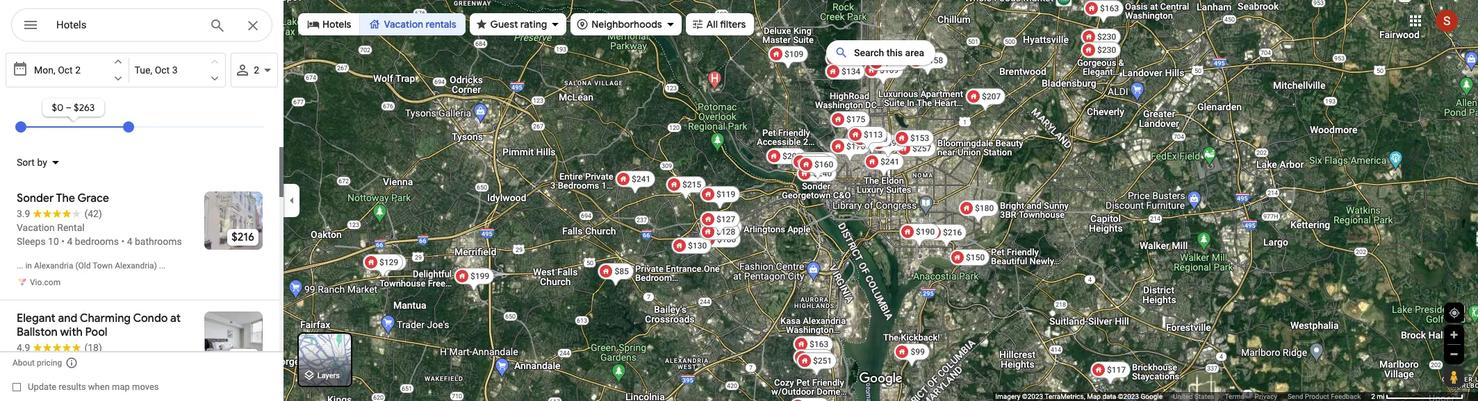Task type: vqa. For each thing, say whether or not it's contained in the screenshot.
Layers
yes



Task type: locate. For each thing, give the bounding box(es) containing it.
all
[[707, 18, 718, 31]]

2 oct from the left
[[155, 65, 170, 76]]

oct left 3
[[155, 65, 170, 76]]

oct right mon,
[[58, 65, 73, 76]]

collapse side panel image
[[284, 193, 300, 209]]

send
[[1288, 393, 1303, 401]]

1 oct from the left
[[58, 65, 73, 76]]

moves
[[132, 382, 159, 393]]

1 horizontal spatial 2
[[254, 65, 259, 76]]

2 inside group
[[75, 65, 81, 76]]

footer
[[996, 393, 1372, 402]]

$0 – $263
[[52, 101, 95, 114]]

–
[[66, 101, 71, 114]]

imagery ©2023 terrametrics, map data ©2023 google
[[996, 393, 1163, 401]]

1 horizontal spatial oct
[[155, 65, 170, 76]]

terms
[[1225, 393, 1245, 401]]

results
[[59, 382, 86, 393]]

$263
[[74, 101, 95, 114]]

2 left mi
[[1372, 393, 1375, 401]]

product
[[1305, 393, 1329, 401]]

©2023 right data
[[1118, 393, 1139, 401]]

2 horizontal spatial 2
[[1372, 393, 1375, 401]]

vacation rentals
[[384, 18, 456, 31]]

vacation
[[384, 18, 423, 31]]

mi
[[1377, 393, 1385, 401]]

0 horizontal spatial 2
[[75, 65, 81, 76]]

sort by
[[17, 157, 47, 168]]

2
[[75, 65, 81, 76], [254, 65, 259, 76], [1372, 393, 1375, 401]]

footer containing imagery ©2023 terrametrics, map data ©2023 google
[[996, 393, 1372, 402]]

2 for 2
[[254, 65, 259, 76]]

show street view coverage image
[[1444, 367, 1464, 388]]

oct
[[58, 65, 73, 76], [155, 65, 170, 76]]


[[22, 15, 39, 35]]

2 right set check out one day earlier image
[[254, 65, 259, 76]]

tue,
[[135, 65, 152, 76]]

2 inside popup button
[[254, 65, 259, 76]]

show your location image
[[1449, 307, 1461, 320]]

sort by button
[[8, 147, 67, 178]]

footer inside google maps "element"
[[996, 393, 1372, 402]]

zoom in image
[[1449, 330, 1460, 341]]

all filters button
[[686, 9, 754, 40]]

all filters
[[707, 18, 746, 31]]

set check in one day earlier image
[[112, 56, 124, 68]]

send product feedback
[[1288, 393, 1361, 401]]

united
[[1173, 393, 1193, 401]]

rentals
[[426, 18, 456, 31]]

1 horizontal spatial ©2023
[[1118, 393, 1139, 401]]

0 horizontal spatial oct
[[58, 65, 73, 76]]

0 horizontal spatial ©2023
[[1022, 393, 1043, 401]]

None field
[[56, 17, 198, 33]]

rating
[[520, 18, 547, 31]]

oct for 2
[[58, 65, 73, 76]]

update
[[28, 382, 56, 393]]

set check in one day later image
[[112, 72, 124, 85]]

2 right mon,
[[75, 65, 81, 76]]

terms button
[[1225, 393, 1245, 402]]

©2023 right "imagery"
[[1022, 393, 1043, 401]]

privacy button
[[1255, 393, 1277, 402]]

map
[[1087, 393, 1101, 401]]

this
[[887, 47, 903, 58]]

tue, oct 3
[[135, 65, 178, 76]]

©2023
[[1022, 393, 1043, 401], [1118, 393, 1139, 401]]



Task type: describe. For each thing, give the bounding box(es) containing it.
hotels
[[323, 18, 351, 31]]

oct for 3
[[155, 65, 170, 76]]

$0
[[52, 101, 63, 114]]

results for hotels feed
[[0, 147, 284, 402]]

guest rating
[[490, 18, 547, 31]]

neighborhoods button
[[571, 9, 682, 40]]

2 for 2 mi
[[1372, 393, 1375, 401]]

guest rating button
[[470, 9, 567, 40]]

1 ©2023 from the left
[[1022, 393, 1043, 401]]

search
[[854, 47, 884, 58]]

2 mi
[[1372, 393, 1385, 401]]

layers
[[317, 372, 340, 381]]

google maps element
[[0, 0, 1478, 402]]

none field inside hotels field
[[56, 17, 198, 33]]

search this area button
[[826, 40, 936, 65]]

about pricing image
[[65, 357, 78, 370]]

update results when map moves
[[28, 382, 159, 393]]

united states
[[1173, 393, 1215, 401]]

united states button
[[1173, 393, 1215, 402]]

Hotels field
[[11, 8, 272, 42]]

neighborhoods
[[592, 18, 662, 31]]

privacy
[[1255, 393, 1277, 401]]

map
[[112, 382, 130, 393]]

google
[[1141, 393, 1163, 401]]

Update results when map moves checkbox
[[13, 379, 159, 396]]

$0 – $263 main content
[[0, 50, 284, 402]]

guest
[[490, 18, 518, 31]]

area
[[905, 47, 924, 58]]

price per night region
[[6, 88, 278, 147]]

2 button
[[231, 53, 278, 88]]

search this area
[[854, 47, 924, 58]]

Vacation rentals radio
[[360, 13, 465, 35]]

mon, oct 2
[[34, 65, 81, 76]]

filters
[[720, 18, 746, 31]]

set check out one day earlier image
[[209, 56, 221, 68]]

imagery
[[996, 393, 1021, 401]]

zoom out image
[[1449, 350, 1460, 360]]

when
[[88, 382, 110, 393]]

send product feedback button
[[1288, 393, 1361, 402]]

2 mi button
[[1372, 393, 1464, 401]]

states
[[1195, 393, 1215, 401]]

 button
[[11, 8, 50, 44]]

 search field
[[11, 8, 272, 44]]

about
[[13, 359, 35, 369]]

about pricing
[[13, 359, 62, 369]]

Hotels radio
[[298, 13, 360, 35]]

pricing
[[37, 359, 62, 369]]

2 ©2023 from the left
[[1118, 393, 1139, 401]]

toggle lodging type option group
[[298, 13, 465, 35]]

by
[[37, 157, 47, 168]]

sort
[[17, 157, 35, 168]]

data
[[1103, 393, 1116, 401]]

feedback
[[1331, 393, 1361, 401]]

terrametrics,
[[1045, 393, 1085, 401]]

monday, october 2 to tuesday, october 3 group
[[6, 53, 226, 88]]

mon,
[[34, 65, 55, 76]]

3
[[172, 65, 178, 76]]

set check out one day later image
[[209, 72, 221, 85]]



